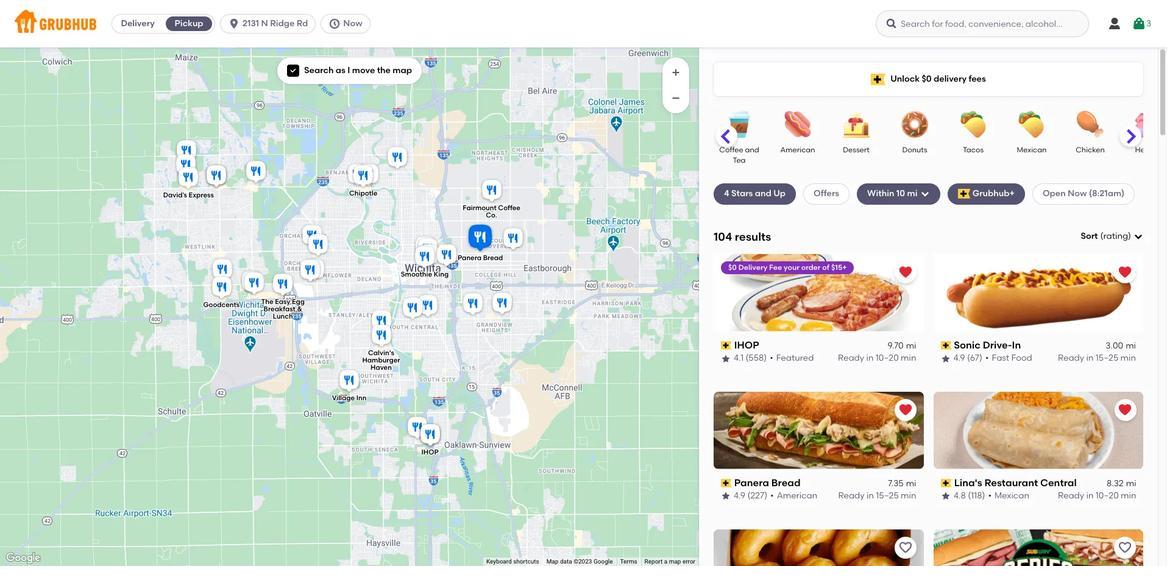Task type: vqa. For each thing, say whether or not it's contained in the screenshot.


Task type: locate. For each thing, give the bounding box(es) containing it.
svg image for 3
[[1133, 16, 1147, 31]]

coffee right co.
[[498, 204, 520, 212]]

15–25 for panera bread
[[877, 491, 899, 502]]

delivery
[[121, 18, 155, 29], [739, 263, 768, 272]]

0 horizontal spatial 15–25
[[877, 491, 899, 502]]

coffee up tea
[[720, 146, 744, 154]]

ready down central
[[1058, 491, 1085, 502]]

wasabi hinkaku image
[[416, 242, 441, 269]]

svg image
[[1108, 16, 1123, 31], [886, 18, 898, 30]]

fees
[[969, 74, 987, 84]]

saved restaurant image for sonic drive-in
[[1119, 265, 1133, 280]]

ready right the food
[[1059, 353, 1085, 364]]

ready in 10–20 min down 8.32
[[1058, 491, 1137, 502]]

panera inside map region
[[458, 254, 482, 262]]

save this restaurant button
[[895, 537, 917, 559], [1115, 537, 1137, 559]]

google image
[[3, 551, 43, 567]]

sonic drive-in
[[955, 340, 1022, 351]]

0 horizontal spatial 4.9
[[734, 491, 746, 502]]

2 save this restaurant image from the left
[[1119, 541, 1133, 555]]

star icon image left 4.8
[[941, 492, 951, 502]]

4
[[725, 189, 730, 199]]

0 vertical spatial bread
[[483, 254, 503, 262]]

1 horizontal spatial ihop
[[735, 340, 760, 351]]

panera bread inside map region
[[458, 254, 503, 262]]

david's express fairmount coffee co.
[[163, 191, 520, 219]]

subscription pass image
[[722, 342, 732, 350], [722, 479, 732, 488], [941, 479, 952, 488]]

1 save this restaurant button from the left
[[895, 537, 917, 559]]

arby's image
[[490, 291, 514, 317]]

grubhub plus flag logo image left grubhub+ at the top right of the page
[[958, 189, 971, 199]]

0 vertical spatial panera bread
[[458, 254, 503, 262]]

1 vertical spatial 10–20
[[1096, 491, 1119, 502]]

panera bread
[[458, 254, 503, 262], [735, 477, 801, 489]]

shortcuts
[[514, 559, 540, 565]]

ridge
[[270, 18, 295, 29]]

panera right wasabi hinkaku image at the left of the page
[[458, 254, 482, 262]]

0 vertical spatial coffee
[[720, 146, 744, 154]]

(
[[1101, 231, 1104, 242]]

0 vertical spatial 15–25
[[1097, 353, 1119, 364]]

of
[[823, 263, 830, 272]]

inn
[[356, 394, 366, 402]]

avivo brick oven pizzeria image
[[174, 152, 198, 179]]

central
[[1041, 477, 1077, 489]]

1 vertical spatial now
[[1069, 189, 1088, 199]]

ready in 10–20 min down 9.70
[[839, 353, 917, 364]]

0 horizontal spatial panera bread
[[458, 254, 503, 262]]

map region
[[0, 41, 797, 567]]

ihop logo image
[[714, 254, 924, 332]]

offers
[[814, 189, 840, 199]]

15–25 down 3.00
[[1097, 353, 1119, 364]]

mi right 3.00
[[1127, 341, 1137, 351]]

keyboard
[[487, 559, 512, 565]]

lalo's mexican food image
[[369, 308, 394, 335]]

0 horizontal spatial panera
[[458, 254, 482, 262]]

restaurant
[[985, 477, 1038, 489]]

0 vertical spatial 4.9
[[954, 353, 966, 364]]

0 vertical spatial ready in 15–25 min
[[1059, 353, 1137, 364]]

4.9 left (227)
[[734, 491, 746, 502]]

open
[[1044, 189, 1067, 199]]

0 vertical spatial 10–20
[[876, 353, 899, 364]]

within
[[868, 189, 895, 199]]

hurts donut co image
[[244, 159, 268, 186]]

•
[[770, 353, 774, 364], [986, 353, 990, 364], [771, 491, 774, 502], [989, 491, 992, 502]]

bread down lina's restaurant central icon
[[483, 254, 503, 262]]

0 horizontal spatial ready in 10–20 min
[[839, 353, 917, 364]]

and up tea
[[746, 146, 760, 154]]

1 horizontal spatial coffee
[[720, 146, 744, 154]]

• right (67)
[[986, 353, 990, 364]]

subscription pass image for panera bread
[[722, 479, 732, 488]]

ready right featured on the right bottom
[[839, 353, 865, 364]]

0 vertical spatial panera
[[458, 254, 482, 262]]

$15+
[[832, 263, 847, 272]]

subway® 10907-0 logo image
[[934, 530, 1144, 567]]

map right the
[[393, 65, 412, 76]]

main navigation navigation
[[0, 0, 1168, 48]]

fast
[[993, 353, 1010, 364]]

0 vertical spatial grubhub plus flag logo image
[[872, 73, 886, 85]]

checkout
[[909, 478, 949, 488]]

8.32 mi
[[1107, 479, 1137, 489]]

panera up 4.9 (227)
[[735, 477, 770, 489]]

grubhub+
[[973, 189, 1015, 199]]

star icon image down subscription pass icon
[[941, 354, 951, 364]]

breakfast
[[264, 305, 295, 313]]

panera bread up (227)
[[735, 477, 801, 489]]

mexican down restaurant
[[995, 491, 1030, 502]]

terms link
[[621, 559, 638, 565]]

mi for bread
[[907, 479, 917, 489]]

crispy donuts wichita image
[[306, 232, 330, 259]]

4.9
[[954, 353, 966, 364], [734, 491, 746, 502]]

104 results
[[714, 230, 772, 244]]

grubhub plus flag logo image left unlock
[[872, 73, 886, 85]]

0 horizontal spatial now
[[344, 18, 363, 29]]

saved restaurant image for panera bread
[[899, 403, 913, 418]]

min for ihop
[[902, 353, 917, 364]]

$0 right unlock
[[922, 74, 932, 84]]

calvin's
[[368, 349, 394, 357]]

cracker barrel image
[[239, 269, 264, 296]]

coffee inside david's express fairmount coffee co.
[[498, 204, 520, 212]]

jimmie's diner image
[[461, 291, 485, 318]]

1 save this restaurant image from the left
[[899, 541, 913, 555]]

ihop image
[[418, 422, 442, 449], [418, 422, 442, 449]]

old chicago pizza + taproom image
[[413, 235, 438, 261]]

1 horizontal spatial grubhub plus flag logo image
[[958, 189, 971, 199]]

star icon image left the 4.1
[[722, 354, 731, 364]]

0 horizontal spatial grubhub plus flag logo image
[[872, 73, 886, 85]]

1 horizontal spatial panera
[[735, 477, 770, 489]]

calvin's hamburger haven
[[362, 349, 400, 371]]

subscription pass image for ihop
[[722, 342, 732, 350]]

star icon image for lina's restaurant central
[[941, 492, 951, 502]]

1 vertical spatial ready in 10–20 min
[[1058, 491, 1137, 502]]

delivery inside button
[[121, 18, 155, 29]]

$0 down 104
[[729, 263, 737, 272]]

ready in 10–20 min
[[839, 353, 917, 364], [1058, 491, 1137, 502]]

grubhub plus flag logo image
[[872, 73, 886, 85], [958, 189, 971, 199]]

0 horizontal spatial 10–20
[[876, 353, 899, 364]]

subway® 10907-0 image
[[346, 162, 370, 189]]

in for ihop
[[867, 353, 874, 364]]

svg image left 3 button
[[1108, 16, 1123, 31]]

mexican
[[1018, 146, 1047, 154], [995, 491, 1030, 502]]

0 horizontal spatial save this restaurant button
[[895, 537, 917, 559]]

0 horizontal spatial $0
[[729, 263, 737, 272]]

mi for drive-
[[1127, 341, 1137, 351]]

Search for food, convenience, alcohol... search field
[[876, 10, 1090, 37]]

map right a
[[669, 559, 682, 565]]

(8:21am)
[[1090, 189, 1125, 199]]

min down 8.32 mi
[[1121, 491, 1137, 502]]

tacos image
[[953, 111, 995, 138]]

mi right 8.32
[[1127, 479, 1137, 489]]

mi
[[908, 189, 918, 199], [907, 341, 917, 351], [1127, 341, 1137, 351], [907, 479, 917, 489], [1127, 479, 1137, 489]]

4.1
[[734, 353, 744, 364]]

delivery left fee at the top right of page
[[739, 263, 768, 272]]

0 horizontal spatial delivery
[[121, 18, 155, 29]]

ready
[[839, 353, 865, 364], [1059, 353, 1085, 364], [839, 491, 865, 502], [1058, 491, 1085, 502]]

1 vertical spatial delivery
[[739, 263, 768, 272]]

1 horizontal spatial map
[[669, 559, 682, 565]]

panera bread logo image
[[714, 392, 924, 469]]

delivery button
[[112, 14, 164, 34]]

david's
[[163, 191, 187, 199]]

10–20 for lina's restaurant central
[[1096, 491, 1119, 502]]

star icon image
[[722, 354, 731, 364], [941, 354, 951, 364], [722, 492, 731, 502], [941, 492, 951, 502]]

15–25
[[1097, 353, 1119, 364], [877, 491, 899, 502]]

1 horizontal spatial $0
[[922, 74, 932, 84]]

10–20 down 9.70
[[876, 353, 899, 364]]

dessert image
[[836, 111, 878, 138]]

0 vertical spatial ready in 10–20 min
[[839, 353, 917, 364]]

15–25 for sonic drive-in
[[1097, 353, 1119, 364]]

in
[[1013, 340, 1022, 351]]

results
[[735, 230, 772, 244]]

ready down proceed on the bottom of the page
[[839, 491, 865, 502]]

svg image for now
[[329, 18, 341, 30]]

1 horizontal spatial panera bread
[[735, 477, 801, 489]]

the
[[377, 65, 391, 76]]

3.00
[[1107, 341, 1124, 351]]

0 vertical spatial now
[[344, 18, 363, 29]]

report a map error
[[645, 559, 696, 565]]

0 vertical spatial mexican
[[1018, 146, 1047, 154]]

2 save this restaurant button from the left
[[1115, 537, 1137, 559]]

goodcents image
[[210, 275, 234, 302]]

(558)
[[746, 353, 767, 364]]

1 horizontal spatial ready in 10–20 min
[[1058, 491, 1137, 502]]

saved restaurant image for lina's restaurant central
[[1119, 403, 1133, 418]]

0 horizontal spatial ready in 15–25 min
[[839, 491, 917, 502]]

0 horizontal spatial bread
[[483, 254, 503, 262]]

bread up the '• american'
[[772, 477, 801, 489]]

1 vertical spatial ihop
[[422, 449, 439, 457]]

4.9 (67)
[[954, 353, 983, 364]]

now up i
[[344, 18, 363, 29]]

star icon image for sonic drive-in
[[941, 354, 951, 364]]

calvin's hamburger haven image
[[369, 323, 394, 350]]

proceed
[[861, 478, 896, 488]]

saved restaurant button for panera bread
[[895, 399, 917, 421]]

0 vertical spatial delivery
[[121, 18, 155, 29]]

• for ihop
[[770, 353, 774, 364]]

svg image inside 3 button
[[1133, 16, 1147, 31]]

tea
[[733, 156, 746, 165]]

rating
[[1104, 231, 1129, 242]]

map
[[393, 65, 412, 76], [669, 559, 682, 565]]

mexican image
[[1011, 111, 1054, 138]]

10–20
[[876, 353, 899, 364], [1096, 491, 1119, 502]]

4.9 for sonic drive-in
[[954, 353, 966, 364]]

chicken
[[1077, 146, 1106, 154]]

1 vertical spatial ready in 15–25 min
[[839, 491, 917, 502]]

min down 7.35 mi
[[902, 491, 917, 502]]

0 vertical spatial ihop
[[735, 340, 760, 351]]

ready for ihop
[[839, 353, 865, 364]]

mi right 7.35
[[907, 479, 917, 489]]

report a map error link
[[645, 559, 696, 565]]

lina's restaurant central
[[955, 477, 1077, 489]]

svg image up unlock
[[886, 18, 898, 30]]

1 vertical spatial bread
[[772, 477, 801, 489]]

ready for panera bread
[[839, 491, 865, 502]]

1 vertical spatial panera
[[735, 477, 770, 489]]

min for sonic drive-in
[[1121, 353, 1137, 364]]

7.35
[[889, 479, 904, 489]]

0 vertical spatial american
[[781, 146, 816, 154]]

star icon image left 4.9 (227)
[[722, 492, 731, 502]]

&
[[297, 305, 302, 313]]

delivery left pickup
[[121, 18, 155, 29]]

1 vertical spatial map
[[669, 559, 682, 565]]

el viejito mexican restaurant image
[[405, 415, 430, 442]]

0 horizontal spatial coffee
[[498, 204, 520, 212]]

ready in 15–25 min down proceed on the bottom of the page
[[839, 491, 917, 502]]

egg cetera image
[[416, 236, 440, 263]]

min down the 3.00 mi
[[1121, 353, 1137, 364]]

american image
[[777, 111, 820, 138]]

saved restaurant image
[[899, 265, 913, 280], [1119, 265, 1133, 280], [899, 403, 913, 418], [1119, 403, 1133, 418]]

15–25 down 7.35
[[877, 491, 899, 502]]

None field
[[1082, 231, 1144, 243]]

to
[[898, 478, 907, 488]]

saved restaurant button for sonic drive-in
[[1115, 262, 1137, 283]]

1 vertical spatial coffee
[[498, 204, 520, 212]]

plus icon image
[[670, 66, 682, 79]]

mi for restaurant
[[1127, 479, 1137, 489]]

1 vertical spatial 15–25
[[877, 491, 899, 502]]

map
[[547, 559, 559, 565]]

ready in 15–25 min down 3.00
[[1059, 353, 1137, 364]]

1 vertical spatial 4.9
[[734, 491, 746, 502]]

1 horizontal spatial 4.9
[[954, 353, 966, 364]]

4.9 for panera bread
[[734, 491, 746, 502]]

mi right 9.70
[[907, 341, 917, 351]]

• right (227)
[[771, 491, 774, 502]]

1 horizontal spatial 10–20
[[1096, 491, 1119, 502]]

healthy image
[[1128, 111, 1168, 138]]

american right (227)
[[777, 491, 818, 502]]

terms
[[621, 559, 638, 565]]

ihop down el viejito mexican restaurant icon
[[422, 449, 439, 457]]

• right (118)
[[989, 491, 992, 502]]

saved restaurant button
[[895, 262, 917, 283], [1115, 262, 1137, 283], [895, 399, 917, 421], [1115, 399, 1137, 421]]

save this restaurant button for subway® 10907-0 logo
[[1115, 537, 1137, 559]]

star icon image for panera bread
[[722, 492, 731, 502]]

mi right 10
[[908, 189, 918, 199]]

now
[[344, 18, 363, 29], [1069, 189, 1088, 199]]

and left up
[[756, 189, 772, 199]]

4.9 down sonic
[[954, 353, 966, 364]]

the easy egg breakfast & lunch image
[[270, 272, 295, 299]]

min down the 9.70 mi
[[902, 353, 917, 364]]

healthy
[[1136, 146, 1163, 154]]

0 horizontal spatial ihop
[[422, 449, 439, 457]]

american down american image
[[781, 146, 816, 154]]

1 horizontal spatial save this restaurant button
[[1115, 537, 1137, 559]]

svg image
[[1133, 16, 1147, 31], [228, 18, 240, 30], [329, 18, 341, 30], [290, 67, 297, 74], [921, 189, 930, 199], [1134, 232, 1144, 242]]

in for sonic drive-in
[[1087, 353, 1094, 364]]

now right open
[[1069, 189, 1088, 199]]

and inside coffee and tea
[[746, 146, 760, 154]]

as
[[336, 65, 346, 76]]

panera bread down lina's restaurant central icon
[[458, 254, 503, 262]]

1 vertical spatial panera bread
[[735, 477, 801, 489]]

• right (558)
[[770, 353, 774, 364]]

rd
[[297, 18, 308, 29]]

easy
[[275, 298, 290, 306]]

1 horizontal spatial 15–25
[[1097, 353, 1119, 364]]

10–20 down 8.32
[[1096, 491, 1119, 502]]

mexican down mexican image
[[1018, 146, 1047, 154]]

0 horizontal spatial save this restaurant image
[[899, 541, 913, 555]]

(118)
[[968, 491, 986, 502]]

ihop up 4.1 (558)
[[735, 340, 760, 351]]

minus icon image
[[670, 92, 682, 104]]

lina's
[[955, 477, 983, 489]]

svg image inside 2131 n ridge rd button
[[228, 18, 240, 30]]

1 horizontal spatial save this restaurant image
[[1119, 541, 1133, 555]]

0 vertical spatial and
[[746, 146, 760, 154]]

0 vertical spatial map
[[393, 65, 412, 76]]

save this restaurant image
[[899, 541, 913, 555], [1119, 541, 1133, 555]]

svg image inside now "button"
[[329, 18, 341, 30]]

1 horizontal spatial ready in 15–25 min
[[1059, 353, 1137, 364]]

1 horizontal spatial bread
[[772, 477, 801, 489]]

sort ( rating )
[[1082, 231, 1132, 242]]

report
[[645, 559, 663, 565]]

ready in 15–25 min for panera bread
[[839, 491, 917, 502]]

1 vertical spatial grubhub plus flag logo image
[[958, 189, 971, 199]]



Task type: describe. For each thing, give the bounding box(es) containing it.
save this restaurant image for save this restaurant button corresponding to hurts donut co logo
[[899, 541, 913, 555]]

hurts donut co logo image
[[714, 530, 924, 567]]

smoothie king image
[[413, 244, 437, 271]]

• featured
[[770, 353, 815, 364]]

donuts image
[[894, 111, 937, 138]]

save this restaurant button for hurts donut co logo
[[895, 537, 917, 559]]

none field containing sort
[[1082, 231, 1144, 243]]

svg image for 2131 n ridge rd
[[228, 18, 240, 30]]

google
[[594, 559, 613, 565]]

donuts
[[903, 146, 928, 154]]

in for lina's restaurant central
[[1087, 491, 1094, 502]]

0 horizontal spatial map
[[393, 65, 412, 76]]

ready for lina's restaurant central
[[1058, 491, 1085, 502]]

unlock $0 delivery fees
[[891, 74, 987, 84]]

• fast food
[[986, 353, 1033, 364]]

chipotle image
[[351, 163, 375, 190]]

the popcorner image
[[204, 163, 228, 190]]

the donut whole image
[[435, 242, 459, 269]]

now inside "button"
[[344, 18, 363, 29]]

• for lina's restaurant central
[[989, 491, 992, 502]]

the
[[261, 298, 273, 306]]

• for panera bread
[[771, 491, 774, 502]]

huddle house image
[[356, 162, 381, 189]]

drive-
[[984, 340, 1013, 351]]

sugar shak daylight donuts image
[[204, 163, 228, 190]]

1 horizontal spatial svg image
[[1108, 16, 1123, 31]]

express
[[189, 191, 214, 199]]

village inn
[[332, 394, 366, 402]]

dessert
[[844, 146, 870, 154]]

sonic drive-in image
[[210, 257, 235, 284]]

move
[[352, 65, 375, 76]]

1 vertical spatial american
[[777, 491, 818, 502]]

chicken image
[[1070, 111, 1112, 138]]

spear's restaurant & pie shop image
[[298, 258, 322, 285]]

1 vertical spatial and
[[756, 189, 772, 199]]

co.
[[486, 211, 497, 219]]

panera bread image
[[466, 222, 495, 255]]

data
[[560, 559, 573, 565]]

pickup button
[[164, 14, 215, 34]]

don taco stop mexican fast food image
[[400, 296, 425, 322]]

david's express image
[[176, 165, 200, 192]]

pickup
[[175, 18, 203, 29]]

10–20 for ihop
[[876, 353, 899, 364]]

0 vertical spatial $0
[[922, 74, 932, 84]]

tacos y gorditas torres image
[[416, 293, 440, 320]]

sonic
[[955, 340, 981, 351]]

chipotle
[[349, 189, 377, 197]]

popeyes image
[[300, 223, 324, 250]]

ready for sonic drive-in
[[1059, 353, 1085, 364]]

oasis lounge image
[[302, 257, 327, 284]]

stars
[[732, 189, 754, 199]]

subscription pass image for lina's restaurant central
[[941, 479, 952, 488]]

ready in 10–20 min for lina's restaurant central
[[1058, 491, 1137, 502]]

• for sonic drive-in
[[986, 353, 990, 364]]

unlock
[[891, 74, 920, 84]]

food
[[1012, 353, 1033, 364]]

fairmount
[[463, 204, 497, 212]]

9.70
[[888, 341, 904, 351]]

sonic drive-in logo image
[[934, 254, 1144, 332]]

sort
[[1082, 231, 1099, 242]]

$0 delivery fee your order of $15+
[[729, 263, 847, 272]]

egg
[[292, 298, 305, 306]]

save this restaurant image for save this restaurant button for subway® 10907-0 logo
[[1119, 541, 1133, 555]]

fee
[[770, 263, 783, 272]]

hamburger
[[362, 356, 400, 364]]

coffee inside coffee and tea
[[720, 146, 744, 154]]

lina's restaurant central logo image
[[934, 392, 1144, 469]]

your
[[784, 263, 800, 272]]

delivery
[[934, 74, 967, 84]]

bread inside map region
[[483, 254, 503, 262]]

star icon image for ihop
[[722, 354, 731, 364]]

king
[[434, 271, 449, 279]]

el fogon image
[[385, 145, 410, 172]]

0 horizontal spatial svg image
[[886, 18, 898, 30]]

smoothie king
[[401, 271, 449, 279]]

error
[[683, 559, 696, 565]]

keyboard shortcuts
[[487, 559, 540, 565]]

1 horizontal spatial now
[[1069, 189, 1088, 199]]

proceed to checkout button
[[823, 472, 987, 494]]

9.70 mi
[[888, 341, 917, 351]]

village inn image
[[337, 368, 361, 395]]

2131
[[243, 18, 259, 29]]

(67)
[[968, 353, 983, 364]]

ready in 15–25 min for sonic drive-in
[[1059, 353, 1137, 364]]

4.9 (227)
[[734, 491, 768, 502]]

sesame mediterranean kitchen image
[[174, 138, 199, 165]]

featured
[[777, 353, 815, 364]]

4 stars and up
[[725, 189, 786, 199]]

ihop inside map region
[[422, 449, 439, 457]]

coffee and tea image
[[718, 111, 761, 138]]

up
[[774, 189, 786, 199]]

search
[[304, 65, 334, 76]]

1 vertical spatial $0
[[729, 263, 737, 272]]

grubhub plus flag logo image for grubhub+
[[958, 189, 971, 199]]

proceed to checkout
[[861, 478, 949, 488]]

• american
[[771, 491, 818, 502]]

svg image for search as i move the map
[[290, 67, 297, 74]]

i
[[348, 65, 350, 76]]

goodcents
[[203, 301, 239, 309]]

in for panera bread
[[867, 491, 875, 502]]

open now (8:21am)
[[1044, 189, 1125, 199]]

3.00 mi
[[1107, 341, 1137, 351]]

lunch
[[273, 312, 293, 320]]

4.8
[[954, 491, 966, 502]]

golden corral image
[[242, 270, 266, 297]]

smoothie
[[401, 271, 432, 279]]

4.8 (118)
[[954, 491, 986, 502]]

within 10 mi
[[868, 189, 918, 199]]

min for panera bread
[[902, 491, 917, 502]]

grubhub plus flag logo image for unlock $0 delivery fees
[[872, 73, 886, 85]]

ready in 10–20 min for ihop
[[839, 353, 917, 364]]

keyboard shortcuts button
[[487, 558, 540, 567]]

the easy egg breakfast & lunch
[[261, 298, 305, 320]]

4.1 (558)
[[734, 353, 767, 364]]

min for lina's restaurant central
[[1121, 491, 1137, 502]]

lina's restaurant central image
[[501, 226, 525, 253]]

2131 n ridge rd
[[243, 18, 308, 29]]

search as i move the map
[[304, 65, 412, 76]]

fairmount coffee co. image
[[480, 178, 504, 205]]

saved restaurant button for lina's restaurant central
[[1115, 399, 1137, 421]]

a
[[665, 559, 668, 565]]

©2023
[[574, 559, 593, 565]]

tacos
[[964, 146, 984, 154]]

8.32
[[1107, 479, 1124, 489]]

coffee and tea
[[720, 146, 760, 165]]

1 horizontal spatial delivery
[[739, 263, 768, 272]]

• mexican
[[989, 491, 1030, 502]]

subscription pass image
[[941, 342, 952, 350]]

1 vertical spatial mexican
[[995, 491, 1030, 502]]

village
[[332, 394, 355, 402]]

)
[[1129, 231, 1132, 242]]

now button
[[321, 14, 375, 34]]

(227)
[[748, 491, 768, 502]]

map data ©2023 google
[[547, 559, 613, 565]]

order
[[802, 263, 821, 272]]



